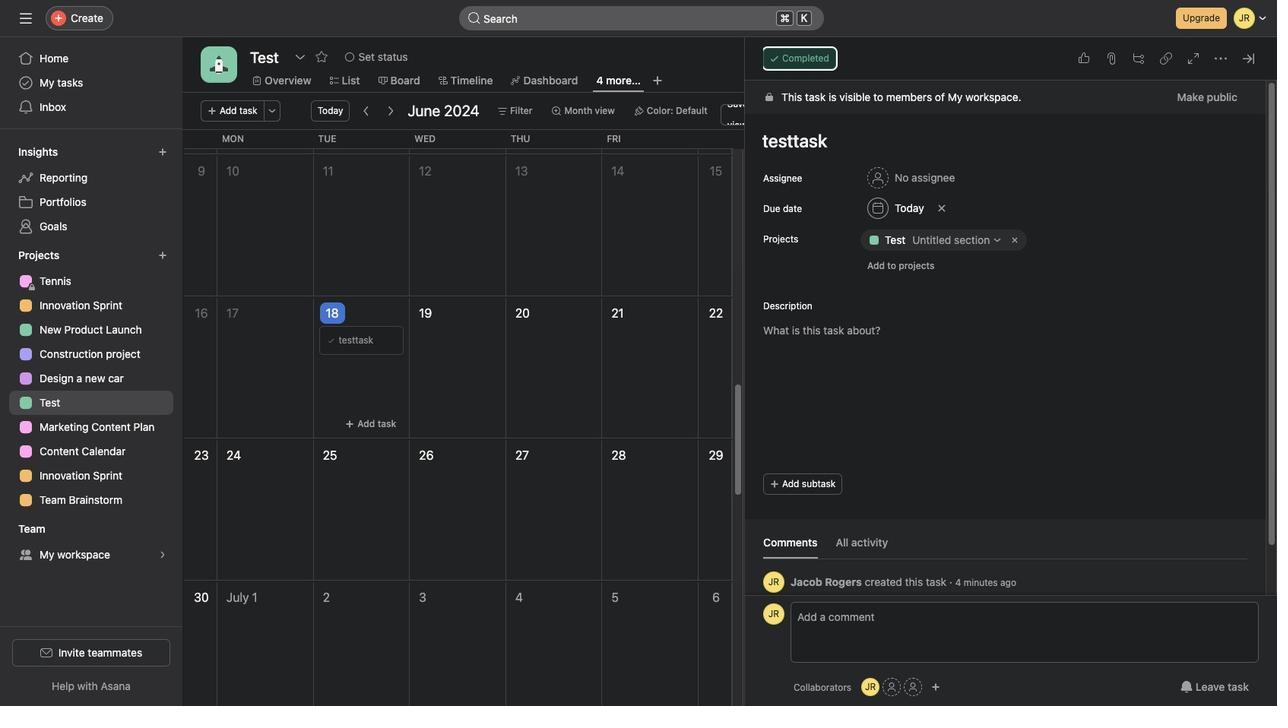 Task type: vqa. For each thing, say whether or not it's contained in the screenshot.
2nd Mark complete icon
no



Task type: locate. For each thing, give the bounding box(es) containing it.
projects element
[[0, 242, 183, 516]]

main content
[[745, 81, 1266, 649]]

None text field
[[246, 43, 286, 71]]

attachments: add a file to this task, testtask image
[[1106, 52, 1118, 65]]

clear due date image
[[938, 204, 947, 213]]

jr image down jr image
[[769, 604, 780, 625]]

copy task link image
[[1161, 52, 1173, 65]]

rocket image
[[210, 56, 228, 74]]

add tab image
[[652, 75, 664, 87]]

more actions image
[[267, 106, 277, 116]]

0 vertical spatial jr image
[[769, 604, 780, 625]]

global element
[[0, 37, 183, 129]]

new project or portfolio image
[[158, 251, 167, 260]]

new insights image
[[158, 148, 167, 157]]

0 horizontal spatial jr image
[[769, 604, 780, 625]]

tab list
[[764, 535, 1248, 560]]

jr image left add or remove collaborators image at the bottom right
[[866, 678, 876, 697]]

None field
[[459, 6, 824, 30]]

1 vertical spatial jr image
[[866, 678, 876, 697]]

remove image
[[1010, 234, 1022, 246]]

jr image
[[769, 604, 780, 625], [866, 678, 876, 697]]

more actions for this task image
[[1215, 52, 1228, 65]]



Task type: describe. For each thing, give the bounding box(es) containing it.
jr image
[[769, 572, 780, 593]]

show options image
[[294, 51, 306, 63]]

full screen image
[[1188, 52, 1200, 65]]

see details, my workspace image
[[158, 551, 167, 560]]

testtask dialog
[[745, 37, 1278, 707]]

tab list inside testtask dialog
[[764, 535, 1248, 560]]

add to starred image
[[315, 51, 327, 63]]

1 horizontal spatial jr image
[[866, 678, 876, 697]]

insights element
[[0, 138, 183, 242]]

previous month image
[[361, 105, 373, 117]]

add or remove collaborators image
[[932, 683, 941, 692]]

add subtask image
[[1133, 52, 1145, 65]]

main content inside testtask dialog
[[745, 81, 1266, 649]]

0 likes. click to like this task image
[[1079, 52, 1091, 65]]

teams element
[[0, 516, 183, 570]]

Search tasks, projects, and more text field
[[459, 6, 824, 30]]

Task Name text field
[[753, 123, 1248, 158]]

close details image
[[1243, 52, 1255, 65]]

isinverse image
[[469, 12, 481, 24]]

hide sidebar image
[[20, 12, 32, 24]]

next month image
[[385, 105, 397, 117]]



